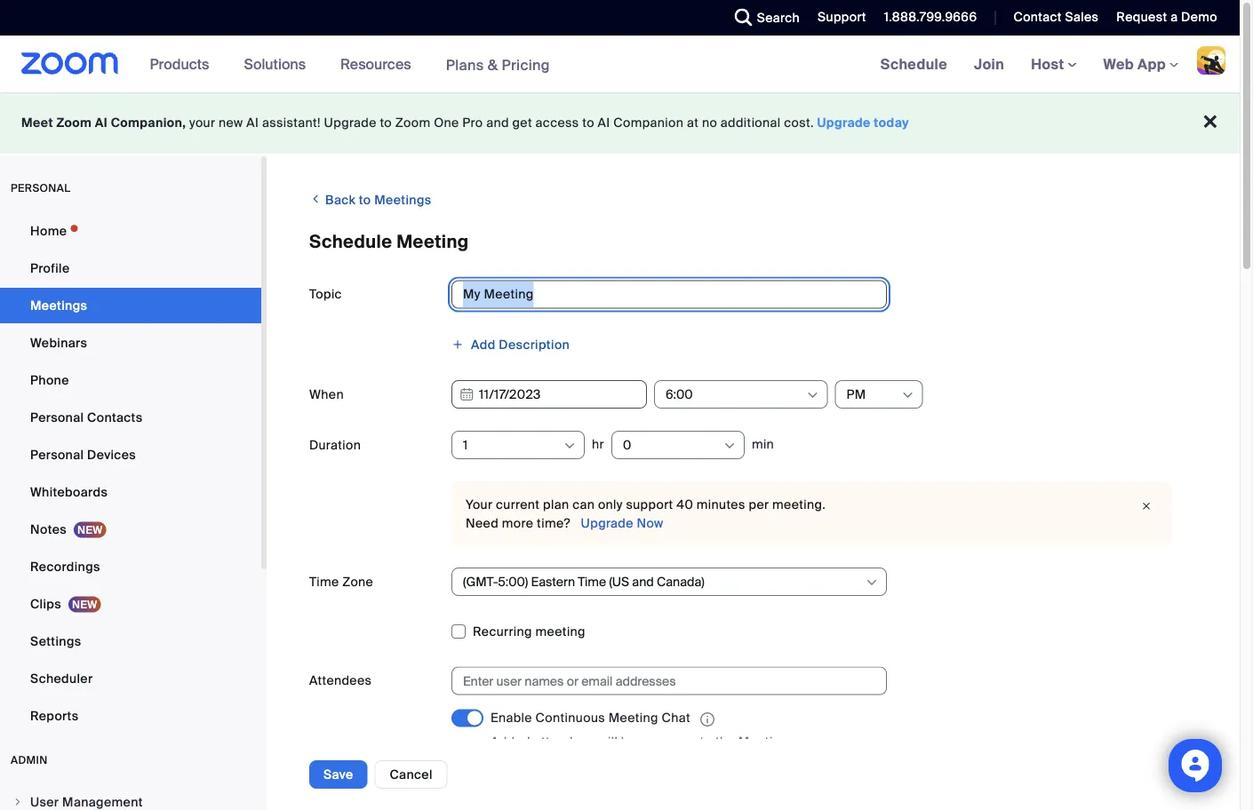 Task type: describe. For each thing, give the bounding box(es) containing it.
web app
[[1103, 55, 1166, 73]]

cancel
[[390, 767, 433, 783]]

to left 'companion' at the top of page
[[582, 115, 594, 131]]

0 button
[[623, 432, 722, 459]]

minutes
[[697, 497, 745, 513]]

clips link
[[0, 587, 261, 622]]

Persistent Chat, enter email address,Enter user names or email addresses text field
[[463, 668, 859, 695]]

profile link
[[0, 251, 261, 286]]

plans
[[446, 55, 484, 74]]

pm button
[[847, 381, 900, 408]]

1 zoom from the left
[[56, 115, 92, 131]]

search button
[[721, 0, 804, 36]]

after
[[633, 752, 661, 769]]

home
[[30, 223, 67, 239]]

pro
[[462, 115, 483, 131]]

duration
[[309, 437, 361, 453]]

product information navigation
[[137, 36, 563, 94]]

add image
[[452, 338, 464, 351]]

support
[[626, 497, 673, 513]]

added
[[491, 734, 531, 750]]

phone
[[30, 372, 69, 388]]

add
[[471, 336, 496, 353]]

meetings navigation
[[867, 36, 1240, 94]]

meet zoom ai companion, footer
[[0, 92, 1240, 154]]

0 horizontal spatial meeting
[[397, 231, 469, 253]]

when
[[309, 386, 344, 403]]

added attendees will have access to the meeting group chat before and after the meeting.
[[491, 734, 788, 769]]

show options image for pm
[[901, 388, 915, 403]]

companion
[[613, 115, 684, 131]]

whiteboards link
[[0, 475, 261, 510]]

to right back
[[359, 192, 371, 208]]

scheduler link
[[0, 661, 261, 697]]

select time zone text field
[[463, 569, 864, 595]]

schedule meeting
[[309, 231, 469, 253]]

notes link
[[0, 512, 261, 547]]

more
[[502, 515, 534, 531]]

meet zoom ai companion, your new ai assistant! upgrade to zoom one pro and get access to ai companion at no additional cost. upgrade today
[[21, 115, 909, 131]]

access inside meet zoom ai companion, footer
[[536, 115, 579, 131]]

recordings
[[30, 559, 100, 575]]

meetings inside personal menu menu
[[30, 297, 87, 314]]

1.888.799.9666 button up the "join"
[[871, 0, 982, 36]]

enable continuous meeting chat application
[[491, 710, 828, 729]]

topic
[[309, 286, 342, 303]]

cancel button
[[375, 761, 448, 789]]

host button
[[1031, 55, 1077, 73]]

whiteboards
[[30, 484, 108, 500]]

profile
[[30, 260, 70, 276]]

zone
[[342, 574, 373, 590]]

1 horizontal spatial show options image
[[806, 388, 820, 403]]

add description button
[[452, 331, 570, 358]]

schedule link
[[867, 36, 961, 92]]

clips
[[30, 596, 61, 612]]

admin
[[11, 754, 48, 767]]

0 horizontal spatial upgrade
[[324, 115, 377, 131]]

support
[[818, 9, 866, 25]]

search
[[757, 9, 800, 26]]

sales
[[1065, 9, 1099, 25]]

per
[[749, 497, 769, 513]]

one
[[434, 115, 459, 131]]

recurring
[[473, 624, 532, 640]]

and inside "added attendees will have access to the meeting group chat before and after the meeting."
[[607, 752, 629, 769]]

cost.
[[784, 115, 814, 131]]

reports link
[[0, 699, 261, 734]]

meet
[[21, 115, 53, 131]]

current
[[496, 497, 540, 513]]

your
[[466, 497, 493, 513]]

0 horizontal spatial the
[[664, 752, 684, 769]]

time
[[309, 574, 339, 590]]

1 horizontal spatial meetings
[[374, 192, 432, 208]]

schedule for schedule meeting
[[309, 231, 392, 253]]

back
[[325, 192, 356, 208]]

1 button
[[463, 432, 562, 459]]

attendees
[[309, 673, 372, 689]]

solutions
[[244, 55, 306, 73]]

notes
[[30, 521, 67, 538]]

join link
[[961, 36, 1018, 92]]

attendees
[[534, 734, 595, 750]]

1 horizontal spatial show options image
[[865, 576, 879, 590]]

personal for personal devices
[[30, 447, 84, 463]]

products
[[150, 55, 209, 73]]

1.888.799.9666 button up schedule link
[[884, 9, 977, 25]]

recurring meeting
[[473, 624, 586, 640]]

devices
[[87, 447, 136, 463]]

personal menu menu
[[0, 213, 261, 736]]

solutions button
[[244, 36, 314, 92]]

zoom logo image
[[21, 52, 119, 75]]

meeting inside application
[[609, 710, 658, 727]]

get
[[512, 115, 532, 131]]

will
[[599, 734, 618, 750]]

time zone
[[309, 574, 373, 590]]



Task type: locate. For each thing, give the bounding box(es) containing it.
0 horizontal spatial schedule
[[309, 231, 392, 253]]

request
[[1117, 9, 1167, 25]]

0 vertical spatial access
[[536, 115, 579, 131]]

1 vertical spatial meeting
[[609, 710, 658, 727]]

1 vertical spatial access
[[653, 734, 697, 750]]

plans & pricing
[[446, 55, 550, 74]]

plan
[[543, 497, 569, 513]]

personal
[[30, 409, 84, 426], [30, 447, 84, 463]]

learn more about enable continuous meeting chat image
[[695, 711, 720, 727]]

zoom right meet
[[56, 115, 92, 131]]

webinars link
[[0, 325, 261, 361]]

home link
[[0, 213, 261, 249]]

2 zoom from the left
[[395, 115, 431, 131]]

back to meetings link
[[309, 185, 432, 215]]

meeting. inside "added attendees will have access to the meeting group chat before and after the meeting."
[[687, 752, 741, 769]]

profile picture image
[[1197, 46, 1226, 75]]

at
[[687, 115, 699, 131]]

chat
[[662, 710, 691, 727], [532, 752, 560, 769]]

close image
[[1136, 498, 1157, 515]]

meeting up "meeting id" option group
[[738, 734, 788, 750]]

your current plan can only support 40 minutes per meeting. need more time? upgrade now
[[466, 497, 826, 531]]

show options image left pm
[[806, 388, 820, 403]]

meeting. right per
[[772, 497, 826, 513]]

min
[[752, 436, 774, 453]]

only
[[598, 497, 623, 513]]

2 horizontal spatial ai
[[598, 115, 610, 131]]

1 horizontal spatial zoom
[[395, 115, 431, 131]]

and inside meet zoom ai companion, footer
[[486, 115, 509, 131]]

1 personal from the top
[[30, 409, 84, 426]]

upgrade down only
[[581, 515, 634, 531]]

contact
[[1014, 9, 1062, 25]]

0 horizontal spatial access
[[536, 115, 579, 131]]

schedule down 1.888.799.9666 on the right top of page
[[881, 55, 948, 73]]

&
[[488, 55, 498, 74]]

1 horizontal spatial the
[[715, 734, 735, 750]]

and
[[486, 115, 509, 131], [607, 752, 629, 769]]

app
[[1138, 55, 1166, 73]]

schedule inside meetings navigation
[[881, 55, 948, 73]]

web
[[1103, 55, 1134, 73]]

to down 'resources' dropdown button
[[380, 115, 392, 131]]

right image
[[12, 797, 23, 808]]

access right get
[[536, 115, 579, 131]]

0 horizontal spatial ai
[[95, 115, 108, 131]]

and down will
[[607, 752, 629, 769]]

assistant!
[[262, 115, 321, 131]]

pricing
[[502, 55, 550, 74]]

1 horizontal spatial chat
[[662, 710, 691, 727]]

meeting
[[536, 624, 586, 640]]

show options image
[[563, 439, 577, 453], [865, 576, 879, 590]]

ai
[[95, 115, 108, 131], [246, 115, 259, 131], [598, 115, 610, 131]]

need
[[466, 515, 499, 531]]

join
[[974, 55, 1004, 73]]

0 vertical spatial meeting.
[[772, 497, 826, 513]]

Topic text field
[[452, 280, 887, 309]]

menu item
[[0, 786, 261, 811]]

1 ai from the left
[[95, 115, 108, 131]]

request a demo
[[1117, 9, 1218, 25]]

ai right "new"
[[246, 115, 259, 131]]

meetings up webinars
[[30, 297, 87, 314]]

left image
[[309, 190, 322, 208]]

add description
[[471, 336, 570, 353]]

0 vertical spatial and
[[486, 115, 509, 131]]

personal inside personal devices link
[[30, 447, 84, 463]]

access inside "added attendees will have access to the meeting group chat before and after the meeting."
[[653, 734, 697, 750]]

1 horizontal spatial upgrade
[[581, 515, 634, 531]]

1 vertical spatial show options image
[[865, 576, 879, 590]]

1 vertical spatial schedule
[[309, 231, 392, 253]]

2 horizontal spatial show options image
[[901, 388, 915, 403]]

enable continuous meeting chat
[[491, 710, 691, 727]]

1 vertical spatial the
[[664, 752, 684, 769]]

webinars
[[30, 335, 87, 351]]

0 horizontal spatial show options image
[[723, 439, 737, 453]]

0 horizontal spatial chat
[[532, 752, 560, 769]]

0 vertical spatial meeting
[[397, 231, 469, 253]]

your
[[189, 115, 215, 131]]

2 horizontal spatial upgrade
[[817, 115, 871, 131]]

1 vertical spatial and
[[607, 752, 629, 769]]

settings
[[30, 633, 81, 650]]

personal
[[11, 181, 71, 195]]

1 horizontal spatial ai
[[246, 115, 259, 131]]

scheduler
[[30, 671, 93, 687]]

schedule for schedule
[[881, 55, 948, 73]]

resources
[[340, 55, 411, 73]]

upgrade inside 'your current plan can only support 40 minutes per meeting. need more time? upgrade now'
[[581, 515, 634, 531]]

0 vertical spatial meetings
[[374, 192, 432, 208]]

select start time text field
[[666, 381, 805, 408]]

1 horizontal spatial and
[[607, 752, 629, 769]]

personal devices link
[[0, 437, 261, 473]]

0 horizontal spatial and
[[486, 115, 509, 131]]

chat left learn more about enable continuous meeting chat image
[[662, 710, 691, 727]]

1.888.799.9666 button
[[871, 0, 982, 36], [884, 9, 977, 25]]

2 personal from the top
[[30, 447, 84, 463]]

reports
[[30, 708, 79, 724]]

0
[[623, 437, 632, 453]]

chat inside "added attendees will have access to the meeting group chat before and after the meeting."
[[532, 752, 560, 769]]

show options image for 0
[[723, 439, 737, 453]]

personal for personal contacts
[[30, 409, 84, 426]]

a
[[1171, 9, 1178, 25]]

and left get
[[486, 115, 509, 131]]

3 ai from the left
[[598, 115, 610, 131]]

show options image left min
[[723, 439, 737, 453]]

1 vertical spatial personal
[[30, 447, 84, 463]]

chat inside application
[[662, 710, 691, 727]]

companion,
[[111, 115, 186, 131]]

1
[[463, 437, 468, 453]]

meeting up have
[[609, 710, 658, 727]]

1 vertical spatial chat
[[532, 752, 560, 769]]

new
[[219, 115, 243, 131]]

meetings up schedule meeting
[[374, 192, 432, 208]]

meeting down back to meetings
[[397, 231, 469, 253]]

phone link
[[0, 363, 261, 398]]

When text field
[[452, 380, 647, 409]]

upgrade right cost.
[[817, 115, 871, 131]]

upgrade down product information navigation
[[324, 115, 377, 131]]

personal down phone
[[30, 409, 84, 426]]

1 horizontal spatial meeting
[[609, 710, 658, 727]]

1 vertical spatial meetings
[[30, 297, 87, 314]]

save
[[324, 767, 353, 783]]

ai left 'companion' at the top of page
[[598, 115, 610, 131]]

personal contacts link
[[0, 400, 261, 436]]

meeting id option group
[[452, 792, 1197, 811]]

contact sales link
[[1000, 0, 1103, 36], [1014, 9, 1099, 25]]

the
[[715, 734, 735, 750], [664, 752, 684, 769]]

request a demo link
[[1103, 0, 1240, 36], [1117, 9, 1218, 25]]

schedule down back
[[309, 231, 392, 253]]

0 horizontal spatial zoom
[[56, 115, 92, 131]]

contacts
[[87, 409, 143, 426]]

before
[[564, 752, 603, 769]]

to inside "added attendees will have access to the meeting group chat before and after the meeting."
[[700, 734, 712, 750]]

enable
[[491, 710, 532, 727]]

1 horizontal spatial schedule
[[881, 55, 948, 73]]

0 horizontal spatial show options image
[[563, 439, 577, 453]]

0 vertical spatial chat
[[662, 710, 691, 727]]

host
[[1031, 55, 1068, 73]]

0 vertical spatial schedule
[[881, 55, 948, 73]]

additional
[[721, 115, 781, 131]]

to down learn more about enable continuous meeting chat image
[[700, 734, 712, 750]]

0 vertical spatial the
[[715, 734, 735, 750]]

demo
[[1181, 9, 1218, 25]]

personal up whiteboards
[[30, 447, 84, 463]]

banner containing products
[[0, 36, 1240, 94]]

personal devices
[[30, 447, 136, 463]]

now
[[637, 515, 664, 531]]

2 horizontal spatial meeting
[[738, 734, 788, 750]]

meeting. down learn more about enable continuous meeting chat image
[[687, 752, 741, 769]]

ai left companion, at the top
[[95, 115, 108, 131]]

group
[[491, 752, 528, 769]]

banner
[[0, 36, 1240, 94]]

1.888.799.9666
[[884, 9, 977, 25]]

the right after
[[664, 752, 684, 769]]

the down learn more about enable continuous meeting chat image
[[715, 734, 735, 750]]

access down enable continuous meeting chat application
[[653, 734, 697, 750]]

hr
[[592, 436, 604, 453]]

0 horizontal spatial meetings
[[30, 297, 87, 314]]

upgrade
[[324, 115, 377, 131], [817, 115, 871, 131], [581, 515, 634, 531]]

show options image right "pm" dropdown button
[[901, 388, 915, 403]]

0 vertical spatial show options image
[[563, 439, 577, 453]]

meetings
[[374, 192, 432, 208], [30, 297, 87, 314]]

1 vertical spatial meeting.
[[687, 752, 741, 769]]

personal contacts
[[30, 409, 143, 426]]

web app button
[[1103, 55, 1179, 73]]

description
[[499, 336, 570, 353]]

zoom left "one"
[[395, 115, 431, 131]]

meeting inside "added attendees will have access to the meeting group chat before and after the meeting."
[[738, 734, 788, 750]]

show options image
[[806, 388, 820, 403], [901, 388, 915, 403], [723, 439, 737, 453]]

2 vertical spatial meeting
[[738, 734, 788, 750]]

0 horizontal spatial meeting.
[[687, 752, 741, 769]]

2 ai from the left
[[246, 115, 259, 131]]

0 vertical spatial personal
[[30, 409, 84, 426]]

chat down "attendees"
[[532, 752, 560, 769]]

save button
[[309, 761, 368, 789]]

pm
[[847, 386, 866, 403]]

1 horizontal spatial meeting.
[[772, 497, 826, 513]]

40
[[677, 497, 693, 513]]

1 horizontal spatial access
[[653, 734, 697, 750]]

meeting.
[[772, 497, 826, 513], [687, 752, 741, 769]]

personal inside personal contacts link
[[30, 409, 84, 426]]

meeting. inside 'your current plan can only support 40 minutes per meeting. need more time? upgrade now'
[[772, 497, 826, 513]]

today
[[874, 115, 909, 131]]



Task type: vqa. For each thing, say whether or not it's contained in the screenshot.
Zoom Logo
yes



